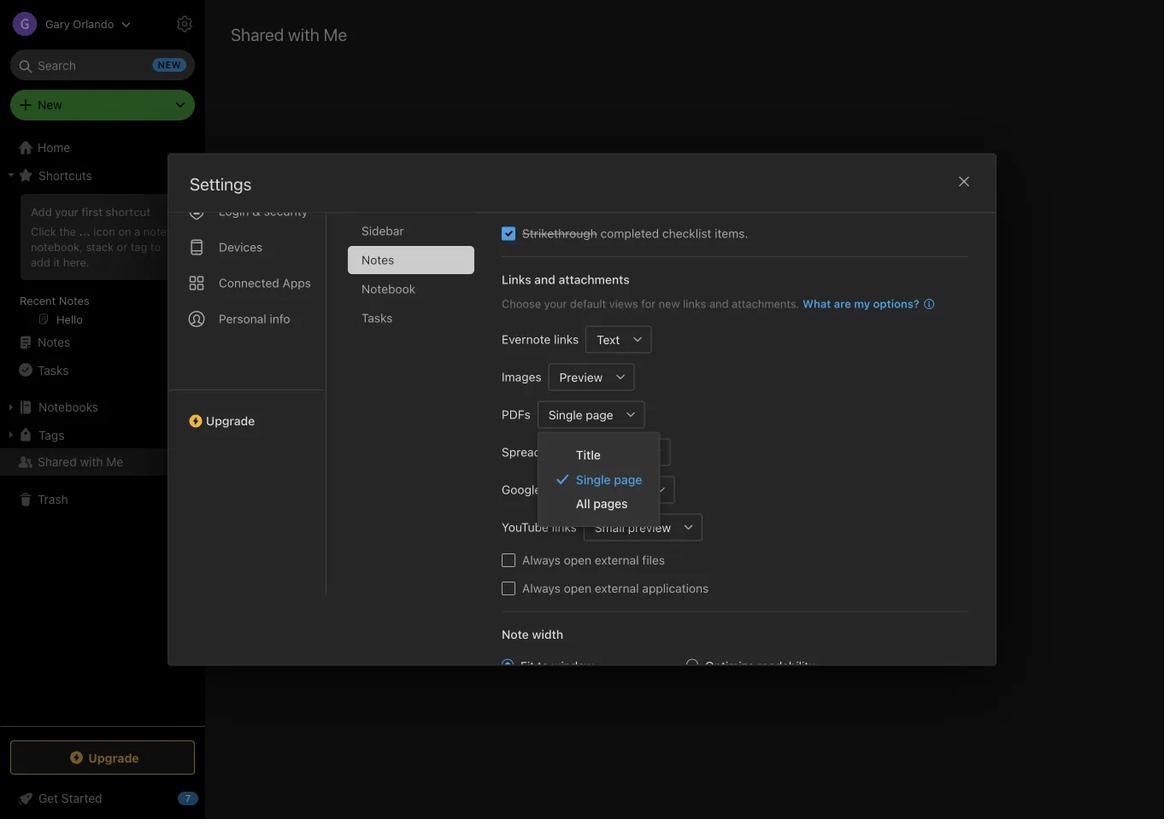 Task type: vqa. For each thing, say whether or not it's contained in the screenshot.
Google Drive Links
yes



Task type: describe. For each thing, give the bounding box(es) containing it.
1 vertical spatial and
[[709, 297, 729, 310]]

group inside tree
[[0, 189, 204, 336]]

youtube
[[502, 521, 549, 535]]

me inside tree
[[106, 455, 123, 469]]

shared with me link
[[0, 449, 204, 476]]

strikethrough
[[522, 227, 597, 241]]

add
[[31, 205, 52, 218]]

home
[[38, 141, 70, 155]]

settings
[[190, 174, 252, 194]]

security
[[264, 204, 308, 218]]

choose
[[502, 297, 541, 310]]

links
[[502, 273, 531, 287]]

notes down recent notes
[[38, 335, 70, 350]]

click the ...
[[31, 225, 90, 238]]

window
[[552, 659, 594, 674]]

applications
[[642, 582, 709, 596]]

notes tab
[[348, 246, 474, 274]]

Choose default view option for PDFs field
[[537, 401, 645, 429]]

small preview
[[595, 521, 671, 535]]

tab list for links and attachments
[[168, 142, 327, 594]]

shared with me element
[[205, 0, 1164, 820]]

tags
[[38, 428, 64, 442]]

notebook
[[362, 282, 416, 296]]

completed
[[600, 227, 659, 241]]

external for applications
[[595, 582, 639, 596]]

0 vertical spatial shared
[[231, 24, 284, 44]]

sidebar tab
[[348, 217, 474, 245]]

google drive links
[[502, 483, 601, 497]]

fit to window
[[521, 659, 594, 674]]

tags button
[[0, 421, 204, 449]]

pages
[[593, 497, 628, 511]]

note
[[502, 628, 529, 642]]

tag
[[131, 240, 147, 253]]

small
[[595, 521, 625, 535]]

images
[[502, 370, 542, 384]]

drive
[[544, 483, 573, 497]]

notes and notebooks shared with you will show up here.
[[511, 479, 858, 495]]

add
[[31, 255, 50, 268]]

your for first
[[55, 205, 78, 218]]

tree containing home
[[0, 134, 205, 726]]

0 horizontal spatial shared
[[38, 455, 77, 469]]

all pages link
[[538, 492, 659, 516]]

new
[[659, 297, 680, 310]]

notebook tab
[[348, 275, 474, 303]]

preview
[[560, 370, 603, 384]]

login & security
[[219, 204, 308, 218]]

width
[[532, 628, 563, 642]]

note,
[[143, 225, 170, 238]]

and for notebooks
[[551, 479, 574, 495]]

new
[[38, 98, 62, 112]]

1 vertical spatial shared with me
[[38, 455, 123, 469]]

up
[[808, 479, 823, 495]]

single page link
[[538, 468, 659, 492]]

evernote links
[[502, 332, 579, 347]]

title link
[[538, 443, 659, 468]]

note width
[[502, 628, 563, 642]]

0 vertical spatial upgrade button
[[168, 390, 326, 435]]

expand tags image
[[4, 428, 18, 442]]

connected apps
[[219, 276, 311, 290]]

settings image
[[174, 14, 195, 34]]

home link
[[0, 134, 205, 162]]

attachments.
[[732, 297, 800, 310]]

1 horizontal spatial with
[[288, 24, 319, 44]]

single page inside button
[[549, 408, 613, 422]]

to inside icon on a note, notebook, stack or tag to add it here.
[[150, 240, 161, 253]]

open for always open external applications
[[564, 582, 592, 596]]

here. inside icon on a note, notebook, stack or tag to add it here.
[[63, 255, 89, 268]]

optimize
[[705, 659, 754, 674]]

external for files
[[595, 553, 639, 568]]

notes right recent
[[59, 294, 89, 307]]

Choose default view option for Evernote links field
[[586, 326, 652, 353]]

files
[[642, 553, 665, 568]]

small preview button
[[584, 514, 675, 541]]

spreadsheets
[[502, 445, 578, 459]]

add your first shortcut
[[31, 205, 151, 218]]

are
[[834, 297, 851, 310]]

upgrade for the bottom upgrade popup button
[[88, 751, 139, 765]]

youtube links
[[502, 521, 577, 535]]

will
[[748, 479, 768, 495]]

single page button
[[537, 401, 618, 429]]

nothing shared yet
[[618, 446, 751, 464]]

default
[[570, 297, 606, 310]]

connected
[[219, 276, 279, 290]]

...
[[79, 225, 90, 238]]

first
[[81, 205, 103, 218]]

always for always open external applications
[[522, 582, 561, 596]]

new button
[[10, 90, 195, 121]]

or
[[117, 240, 127, 253]]

2 vertical spatial with
[[693, 479, 719, 495]]

attachments
[[559, 273, 630, 287]]

notes link
[[0, 329, 204, 356]]

open for always open external files
[[564, 553, 592, 568]]

here. inside 'shared with me' element
[[827, 479, 858, 495]]

options?
[[873, 297, 920, 310]]

Select218 checkbox
[[502, 227, 515, 241]]

show
[[772, 479, 804, 495]]

my
[[854, 297, 870, 310]]

shortcuts
[[38, 168, 92, 182]]



Task type: locate. For each thing, give the bounding box(es) containing it.
open up always open external applications
[[564, 553, 592, 568]]

Choose default view option for Spreadsheets field
[[585, 439, 671, 466]]

0 vertical spatial to
[[150, 240, 161, 253]]

your
[[55, 205, 78, 218], [544, 297, 567, 310]]

notes down spreadsheets
[[511, 479, 548, 495]]

1 horizontal spatial shared with me
[[231, 24, 347, 44]]

open down the always open external files
[[564, 582, 592, 596]]

title
[[576, 448, 601, 462]]

1 horizontal spatial upgrade
[[206, 414, 255, 428]]

single page inside dropdown list menu
[[576, 473, 642, 487]]

here. right it
[[63, 255, 89, 268]]

preview button
[[548, 364, 607, 391]]

0 horizontal spatial me
[[106, 455, 123, 469]]

on
[[118, 225, 131, 238]]

tasks tab
[[348, 304, 474, 332]]

single page down the preview
[[549, 408, 613, 422]]

tasks inside tab
[[362, 311, 393, 325]]

page
[[586, 408, 613, 422], [614, 473, 642, 487]]

1 vertical spatial tasks
[[38, 363, 69, 377]]

1 external from the top
[[595, 553, 639, 568]]

a
[[134, 225, 140, 238]]

trash link
[[0, 486, 204, 514]]

page down preview field
[[586, 408, 613, 422]]

1 vertical spatial external
[[595, 582, 639, 596]]

Choose default view option for Google Drive links field
[[608, 477, 675, 504]]

1 vertical spatial me
[[106, 455, 123, 469]]

and inside 'shared with me' element
[[551, 479, 574, 495]]

nothing
[[618, 446, 674, 464]]

shortcut
[[106, 205, 151, 218]]

what
[[803, 297, 831, 310]]

1 horizontal spatial your
[[544, 297, 567, 310]]

group containing add your first shortcut
[[0, 189, 204, 336]]

icon
[[94, 225, 115, 238]]

you
[[722, 479, 745, 495]]

&
[[252, 204, 261, 218]]

1 vertical spatial single page
[[576, 473, 642, 487]]

0 vertical spatial your
[[55, 205, 78, 218]]

2 open from the top
[[564, 582, 592, 596]]

notes down sidebar
[[362, 253, 394, 267]]

shared right 'settings' image
[[231, 24, 284, 44]]

notes inside "tab"
[[362, 253, 394, 267]]

1 vertical spatial with
[[80, 455, 103, 469]]

2 vertical spatial and
[[551, 479, 574, 495]]

0 vertical spatial always
[[522, 553, 561, 568]]

1 open from the top
[[564, 553, 592, 568]]

single page
[[549, 408, 613, 422], [576, 473, 642, 487]]

all pages
[[576, 497, 628, 511]]

readability
[[758, 659, 815, 674]]

to
[[150, 240, 161, 253], [538, 659, 549, 674]]

0 horizontal spatial upgrade
[[88, 751, 139, 765]]

1 vertical spatial your
[[544, 297, 567, 310]]

0 vertical spatial tasks
[[362, 311, 393, 325]]

0 vertical spatial here.
[[63, 255, 89, 268]]

shared down tags
[[38, 455, 77, 469]]

fit
[[521, 659, 534, 674]]

trash
[[38, 493, 68, 507]]

tree
[[0, 134, 205, 726]]

all
[[576, 497, 590, 511]]

1 vertical spatial single
[[576, 473, 611, 487]]

the
[[59, 225, 76, 238]]

2 always from the top
[[522, 582, 561, 596]]

notes
[[362, 253, 394, 267], [59, 294, 89, 307], [38, 335, 70, 350], [511, 479, 548, 495]]

expand notebooks image
[[4, 401, 18, 415]]

page inside button
[[586, 408, 613, 422]]

tasks
[[362, 311, 393, 325], [38, 363, 69, 377]]

1 horizontal spatial me
[[324, 24, 347, 44]]

Choose default view option for YouTube links field
[[584, 514, 703, 541]]

your for default
[[544, 297, 567, 310]]

0 vertical spatial with
[[288, 24, 319, 44]]

page down "choose default view option for spreadsheets" 'field'
[[614, 473, 642, 487]]

items.
[[715, 227, 748, 241]]

1 vertical spatial shared
[[38, 455, 77, 469]]

1 vertical spatial always
[[522, 582, 561, 596]]

open
[[564, 553, 592, 568], [564, 582, 592, 596]]

devices
[[219, 240, 263, 254]]

0 vertical spatial shared with me
[[231, 24, 347, 44]]

0 vertical spatial single page
[[549, 408, 613, 422]]

recent notes
[[20, 294, 89, 307]]

always right always open external applications checkbox at the bottom of the page
[[522, 582, 561, 596]]

upgrade
[[206, 414, 255, 428], [88, 751, 139, 765]]

choose your default views for new links and attachments.
[[502, 297, 800, 310]]

1 vertical spatial to
[[538, 659, 549, 674]]

0 vertical spatial single
[[549, 408, 583, 422]]

and for attachments
[[534, 273, 555, 287]]

here. right up
[[827, 479, 858, 495]]

option group containing fit to window
[[502, 658, 850, 766]]

0 vertical spatial me
[[324, 24, 347, 44]]

optimize readability
[[705, 659, 815, 674]]

0 vertical spatial open
[[564, 553, 592, 568]]

always open external files
[[522, 553, 665, 568]]

what are my options?
[[803, 297, 920, 310]]

Search text field
[[22, 50, 183, 80]]

option group
[[502, 658, 850, 766]]

0 vertical spatial and
[[534, 273, 555, 287]]

to inside option group
[[538, 659, 549, 674]]

2 horizontal spatial with
[[693, 479, 719, 495]]

None search field
[[22, 50, 183, 80]]

your up the the
[[55, 205, 78, 218]]

pdfs
[[502, 408, 531, 422]]

notebooks link
[[0, 394, 204, 421]]

dropdown list menu
[[538, 443, 659, 516]]

0 horizontal spatial page
[[586, 408, 613, 422]]

your down links and attachments
[[544, 297, 567, 310]]

external up always open external applications
[[595, 553, 639, 568]]

1 horizontal spatial shared
[[231, 24, 284, 44]]

for
[[641, 297, 656, 310]]

here.
[[63, 255, 89, 268], [827, 479, 858, 495]]

upgrade button
[[168, 390, 326, 435], [10, 741, 195, 775]]

tab list
[[168, 142, 327, 594], [348, 159, 488, 594]]

1 horizontal spatial page
[[614, 473, 642, 487]]

tab list for choose your default views for new links and attachments.
[[348, 159, 488, 594]]

1 vertical spatial upgrade
[[88, 751, 139, 765]]

upgrade inside tab list
[[206, 414, 255, 428]]

1 vertical spatial upgrade button
[[10, 741, 195, 775]]

single inside dropdown list menu
[[576, 473, 611, 487]]

it
[[53, 255, 60, 268]]

with
[[288, 24, 319, 44], [80, 455, 103, 469], [693, 479, 719, 495]]

apps
[[283, 276, 311, 290]]

notebooks
[[38, 400, 98, 415]]

personal
[[219, 312, 266, 326]]

close image
[[954, 171, 974, 192]]

1 horizontal spatial here.
[[827, 479, 858, 495]]

always for always open external files
[[522, 553, 561, 568]]

links and attachments
[[502, 273, 630, 287]]

2 external from the top
[[595, 582, 639, 596]]

0 vertical spatial shared
[[677, 446, 726, 464]]

1 vertical spatial here.
[[827, 479, 858, 495]]

google
[[502, 483, 541, 497]]

text
[[597, 333, 620, 347]]

icon on a note, notebook, stack or tag to add it here.
[[31, 225, 170, 268]]

1 horizontal spatial tasks
[[362, 311, 393, 325]]

single down preview button
[[549, 408, 583, 422]]

recent
[[20, 294, 56, 307]]

0 horizontal spatial tasks
[[38, 363, 69, 377]]

shortcuts button
[[0, 162, 204, 189]]

tab list containing login & security
[[168, 142, 327, 594]]

to down the note, on the left of the page
[[150, 240, 161, 253]]

single down "title"
[[576, 473, 611, 487]]

0 vertical spatial page
[[586, 408, 613, 422]]

0 horizontal spatial tab list
[[168, 142, 327, 594]]

click
[[31, 225, 56, 238]]

and
[[534, 273, 555, 287], [709, 297, 729, 310], [551, 479, 574, 495]]

notebook,
[[31, 240, 83, 253]]

single inside button
[[549, 408, 583, 422]]

0 horizontal spatial shared with me
[[38, 455, 123, 469]]

0 horizontal spatial here.
[[63, 255, 89, 268]]

shared up notes and notebooks shared with you will show up here.
[[677, 446, 726, 464]]

upgrade for the topmost upgrade popup button
[[206, 414, 255, 428]]

your inside tree
[[55, 205, 78, 218]]

1 vertical spatial shared
[[647, 479, 689, 495]]

yet
[[730, 446, 751, 464]]

single
[[549, 408, 583, 422], [576, 473, 611, 487]]

views
[[609, 297, 638, 310]]

1 horizontal spatial to
[[538, 659, 549, 674]]

1 vertical spatial open
[[564, 582, 592, 596]]

checklist
[[662, 227, 711, 241]]

tab list containing sidebar
[[348, 159, 488, 594]]

notes inside 'shared with me' element
[[511, 479, 548, 495]]

login
[[219, 204, 249, 218]]

Choose default view option for Images field
[[548, 364, 634, 391]]

group
[[0, 189, 204, 336]]

0 horizontal spatial with
[[80, 455, 103, 469]]

tasks inside button
[[38, 363, 69, 377]]

personal info
[[219, 312, 290, 326]]

0 vertical spatial upgrade
[[206, 414, 255, 428]]

sidebar
[[362, 224, 404, 238]]

tasks up notebooks
[[38, 363, 69, 377]]

external down the always open external files
[[595, 582, 639, 596]]

to right fit
[[538, 659, 549, 674]]

1 always from the top
[[522, 553, 561, 568]]

always right 'always open external files' checkbox
[[522, 553, 561, 568]]

tasks down notebook on the top
[[362, 311, 393, 325]]

strikethrough completed checklist items.
[[522, 227, 748, 241]]

Always open external applications checkbox
[[502, 582, 515, 596]]

0 horizontal spatial to
[[150, 240, 161, 253]]

0 horizontal spatial your
[[55, 205, 78, 218]]

shared
[[231, 24, 284, 44], [38, 455, 77, 469]]

preview
[[628, 521, 671, 535]]

shared down nothing shared yet
[[647, 479, 689, 495]]

always open external applications
[[522, 582, 709, 596]]

1 horizontal spatial tab list
[[348, 159, 488, 594]]

single page up pages
[[576, 473, 642, 487]]

shared
[[677, 446, 726, 464], [647, 479, 689, 495]]

stack
[[86, 240, 114, 253]]

Always open external files checkbox
[[502, 554, 515, 568]]

1 vertical spatial page
[[614, 473, 642, 487]]

tasks button
[[0, 356, 204, 384]]

text button
[[586, 326, 624, 353]]

0 vertical spatial external
[[595, 553, 639, 568]]

always
[[522, 553, 561, 568], [522, 582, 561, 596]]

page inside dropdown list menu
[[614, 473, 642, 487]]



